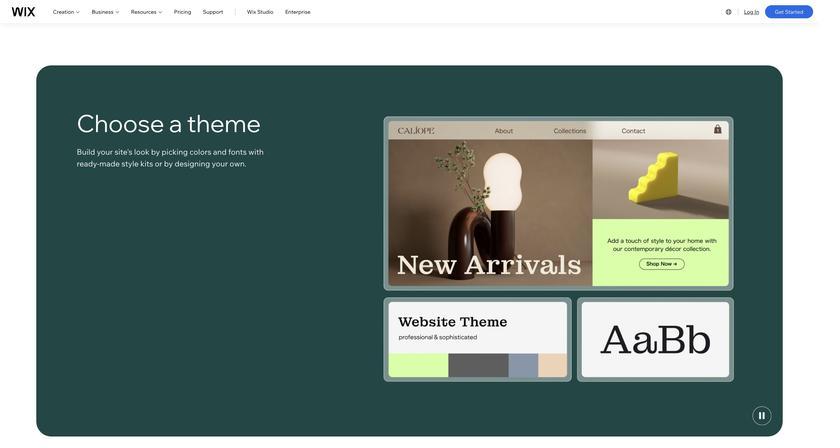 Task type: describe. For each thing, give the bounding box(es) containing it.
picking
[[162, 147, 188, 157]]

1 horizontal spatial your
[[212, 159, 228, 168]]

log in link
[[744, 8, 759, 16]]

designing
[[175, 159, 210, 168]]

colors
[[190, 147, 211, 157]]

log
[[744, 8, 754, 15]]

language selector, english selected image
[[725, 8, 733, 16]]

business
[[92, 8, 113, 15]]

a
[[169, 108, 182, 138]]

choose
[[77, 108, 164, 138]]

site's
[[115, 147, 132, 157]]

support
[[203, 8, 223, 15]]

build
[[77, 147, 95, 157]]

wix studio
[[247, 8, 274, 15]]

and
[[213, 147, 227, 157]]

build your site's look by picking colors and fonts with ready-made style kits or by designing your own.
[[77, 147, 264, 168]]

creation button
[[53, 8, 80, 16]]

enterprise link
[[285, 8, 311, 16]]

resources button
[[131, 8, 162, 16]]

screenshot of a home decor website's homepage next to the website theme tool showing its ability to change the theme of the entire site. element
[[362, 109, 760, 393]]

get started
[[775, 8, 804, 15]]



Task type: locate. For each thing, give the bounding box(es) containing it.
kits
[[140, 159, 153, 168]]

1 horizontal spatial by
[[164, 159, 173, 168]]

choose a theme
[[77, 108, 261, 138]]

or
[[155, 159, 162, 168]]

0 vertical spatial your
[[97, 147, 113, 157]]

own.
[[230, 159, 247, 168]]

0 horizontal spatial by
[[151, 147, 160, 157]]

get
[[775, 8, 784, 15]]

by
[[151, 147, 160, 157], [164, 159, 173, 168]]

studio
[[257, 8, 274, 15]]

enterprise
[[285, 8, 311, 15]]

your
[[97, 147, 113, 157], [212, 159, 228, 168]]

by right the or on the top of page
[[164, 159, 173, 168]]

theme
[[187, 108, 261, 138]]

0 horizontal spatial your
[[97, 147, 113, 157]]

by up the or on the top of page
[[151, 147, 160, 157]]

fonts
[[228, 147, 247, 157]]

business button
[[92, 8, 119, 16]]

ready-
[[77, 159, 99, 168]]

style
[[122, 159, 139, 168]]

started
[[785, 8, 804, 15]]

creation
[[53, 8, 74, 15]]

look
[[134, 147, 149, 157]]

with
[[249, 147, 264, 157]]

pricing link
[[174, 8, 191, 16]]

1 vertical spatial your
[[212, 159, 228, 168]]

in
[[755, 8, 759, 15]]

log in
[[744, 8, 759, 15]]

your down and
[[212, 159, 228, 168]]

1 vertical spatial by
[[164, 159, 173, 168]]

pricing
[[174, 8, 191, 15]]

your up made
[[97, 147, 113, 157]]

made
[[99, 159, 120, 168]]

0 vertical spatial by
[[151, 147, 160, 157]]

wix studio link
[[247, 8, 274, 16]]

wix
[[247, 8, 256, 15]]

get started link
[[765, 5, 813, 18]]

support link
[[203, 8, 223, 16]]

resources
[[131, 8, 156, 15]]



Task type: vqa. For each thing, say whether or not it's contained in the screenshot.
the bottom you
no



